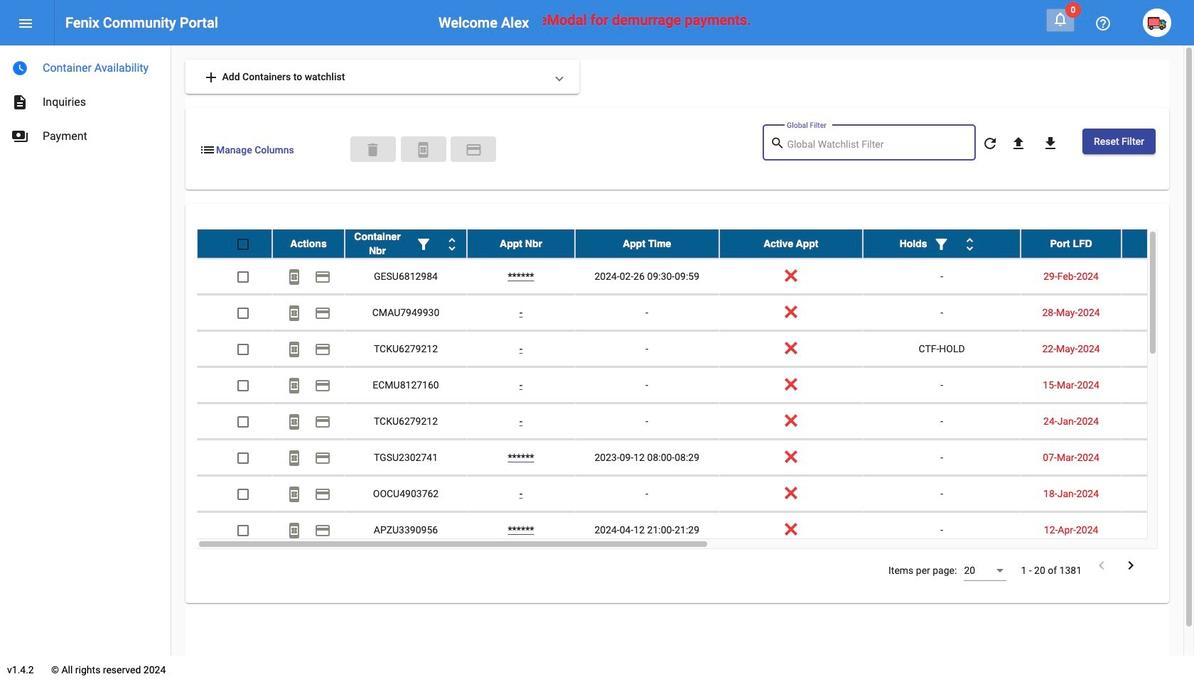 Task type: describe. For each thing, give the bounding box(es) containing it.
9 row from the top
[[197, 513, 1195, 549]]

7 cell from the top
[[1122, 477, 1195, 512]]

5 column header from the left
[[719, 230, 863, 258]]

no color image inside column header
[[962, 236, 979, 253]]

Global Watchlist Filter field
[[788, 139, 969, 151]]

3 column header from the left
[[467, 230, 575, 258]]

4 cell from the top
[[1122, 368, 1195, 403]]

6 row from the top
[[197, 404, 1195, 440]]

3 row from the top
[[197, 295, 1195, 331]]

1 column header from the left
[[272, 230, 345, 258]]

6 column header from the left
[[863, 230, 1021, 258]]

8 cell from the top
[[1122, 513, 1195, 548]]

4 row from the top
[[197, 331, 1195, 368]]

5 row from the top
[[197, 368, 1195, 404]]

2 column header from the left
[[345, 230, 467, 258]]

5 cell from the top
[[1122, 404, 1195, 440]]



Task type: locate. For each thing, give the bounding box(es) containing it.
7 column header from the left
[[1021, 230, 1122, 258]]

4 column header from the left
[[575, 230, 719, 258]]

cell
[[1122, 259, 1195, 294], [1122, 295, 1195, 331], [1122, 331, 1195, 367], [1122, 368, 1195, 403], [1122, 404, 1195, 440], [1122, 440, 1195, 476], [1122, 477, 1195, 512], [1122, 513, 1195, 548]]

6 cell from the top
[[1122, 440, 1195, 476]]

grid
[[197, 230, 1195, 550]]

navigation
[[0, 46, 171, 154]]

7 row from the top
[[197, 440, 1195, 477]]

8 row from the top
[[197, 477, 1195, 513]]

column header
[[272, 230, 345, 258], [345, 230, 467, 258], [467, 230, 575, 258], [575, 230, 719, 258], [719, 230, 863, 258], [863, 230, 1021, 258], [1021, 230, 1122, 258], [1122, 230, 1195, 258]]

no color image
[[1053, 11, 1070, 28], [11, 94, 28, 111], [11, 128, 28, 145], [1043, 135, 1060, 152], [415, 141, 432, 158], [465, 141, 483, 158], [415, 236, 432, 253], [444, 236, 461, 253], [933, 236, 951, 253], [314, 269, 331, 286], [286, 342, 303, 359], [314, 342, 331, 359], [286, 378, 303, 395], [286, 487, 303, 504], [1123, 558, 1140, 575]]

delete image
[[365, 141, 382, 158]]

2 cell from the top
[[1122, 295, 1195, 331]]

8 column header from the left
[[1122, 230, 1195, 258]]

1 cell from the top
[[1122, 259, 1195, 294]]

3 cell from the top
[[1122, 331, 1195, 367]]

1 row from the top
[[197, 230, 1195, 259]]

no color image
[[17, 15, 34, 32], [1095, 15, 1112, 32], [11, 60, 28, 77], [203, 69, 220, 86], [771, 135, 788, 152], [982, 135, 999, 152], [1011, 135, 1028, 152], [199, 141, 216, 158], [962, 236, 979, 253], [286, 269, 303, 286], [286, 305, 303, 322], [314, 305, 331, 322], [314, 378, 331, 395], [286, 414, 303, 431], [314, 414, 331, 431], [286, 450, 303, 467], [314, 450, 331, 467], [314, 487, 331, 504], [286, 523, 303, 540], [314, 523, 331, 540], [1094, 558, 1111, 575]]

2 row from the top
[[197, 259, 1195, 295]]

row
[[197, 230, 1195, 259], [197, 259, 1195, 295], [197, 295, 1195, 331], [197, 331, 1195, 368], [197, 368, 1195, 404], [197, 404, 1195, 440], [197, 440, 1195, 477], [197, 477, 1195, 513], [197, 513, 1195, 549]]



Task type: vqa. For each thing, say whether or not it's contained in the screenshot.
fourth cell from the top
yes



